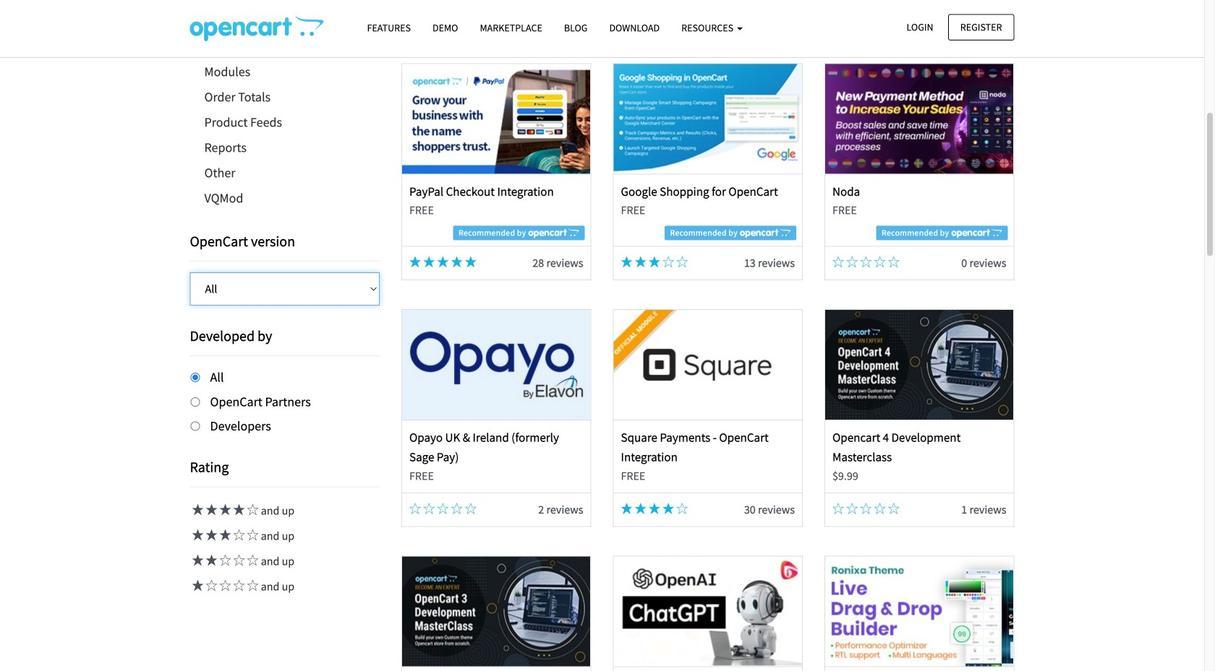 Task type: vqa. For each thing, say whether or not it's contained in the screenshot.
'Your' for Your Stores
no



Task type: locate. For each thing, give the bounding box(es) containing it.
star light image
[[409, 256, 421, 268], [451, 256, 463, 268], [465, 256, 477, 268], [635, 256, 646, 268], [649, 256, 660, 268], [635, 503, 646, 515], [649, 503, 660, 515], [663, 503, 674, 515], [204, 504, 217, 516], [190, 530, 204, 541], [217, 530, 231, 541], [204, 555, 217, 567], [190, 580, 204, 592]]

google shopping for opencart image
[[614, 64, 802, 174]]

opayo uk & ireland (formerly sage pay) image
[[402, 310, 590, 420]]

paypal checkout integration image
[[402, 64, 590, 174]]

star light image
[[423, 256, 435, 268], [437, 256, 449, 268], [621, 256, 633, 268], [621, 503, 633, 515], [190, 504, 204, 516], [217, 504, 231, 516], [231, 504, 245, 516], [204, 530, 217, 541], [190, 555, 204, 567]]

noda image
[[825, 64, 1014, 174]]

star light o image
[[663, 256, 674, 268], [860, 256, 872, 268], [409, 503, 421, 515], [437, 503, 449, 515], [451, 503, 463, 515], [465, 503, 477, 515], [874, 503, 886, 515], [245, 504, 259, 516], [231, 555, 245, 567], [204, 580, 217, 592], [217, 580, 231, 592]]

star light o image
[[677, 256, 688, 268], [833, 256, 844, 268], [846, 256, 858, 268], [874, 256, 886, 268], [888, 256, 900, 268], [423, 503, 435, 515], [677, 503, 688, 515], [833, 503, 844, 515], [846, 503, 858, 515], [860, 503, 872, 515], [888, 503, 900, 515], [231, 530, 245, 541], [245, 530, 259, 541], [217, 555, 231, 567], [245, 555, 259, 567], [231, 580, 245, 592], [245, 580, 259, 592]]

opencart 3 development masterclass image
[[402, 557, 590, 667]]

paypal payment gateway image
[[478, 0, 938, 10]]



Task type: describe. For each thing, give the bounding box(es) containing it.
square payments - opencart integration image
[[614, 310, 802, 420]]

opencart 4 development masterclass image
[[825, 310, 1014, 420]]

ronixa theme - opencart live drag and drop page .. image
[[825, 557, 1014, 667]]

chatgpt for opencart image
[[614, 557, 802, 667]]

opencart extensions image
[[190, 15, 324, 41]]



